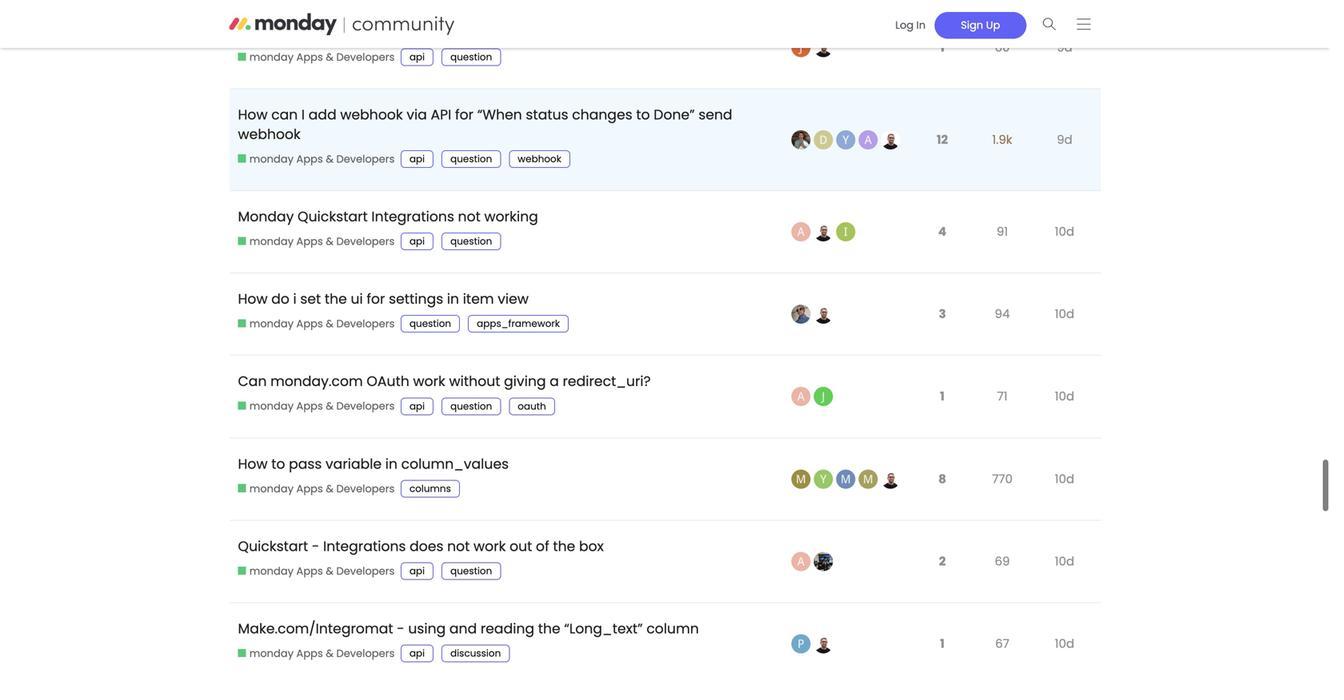 Task type: describe. For each thing, give the bounding box(es) containing it.
8
[[939, 466, 946, 483]]

search image
[[1043, 18, 1057, 30]]

oauth link
[[509, 393, 555, 411]]

monday apps & developers for does
[[249, 559, 395, 574]]

9d for create workdoc from a template via api
[[1057, 34, 1073, 51]]

question link for without
[[442, 393, 501, 411]]

how for how do i set the ui for settings in item view
[[238, 285, 268, 304]]

monday apps & developers link for create workdoc from a template via api
[[238, 45, 395, 60]]

joseph laux - most recent poster image
[[814, 383, 833, 402]]

can
[[271, 101, 298, 120]]

0 horizontal spatial for
[[367, 285, 385, 304]]

monday for create workdoc from a template via api
[[249, 45, 294, 60]]

the inside quickstart - integrations does not work out of the box link
[[553, 532, 575, 552]]

can monday.com oauth work without giving a redirect_uri? link
[[238, 355, 651, 399]]

monday apps & developers for variable
[[249, 477, 395, 491]]

monday
[[238, 202, 294, 222]]

1 10d from the top
[[1055, 218, 1075, 236]]

not inside quickstart - integrations does not work out of the box link
[[447, 532, 470, 552]]

question link for webhook
[[442, 146, 501, 163]]

how do i set the ui for settings in item view link
[[238, 273, 529, 316]]

monday for how to pass variable in column_values
[[249, 477, 294, 491]]

api for does
[[410, 560, 425, 573]]

oauth
[[518, 395, 546, 408]]

matias - frequent poster image
[[814, 218, 833, 237]]

91
[[997, 218, 1008, 236]]

question for webhook
[[450, 148, 492, 161]]

paul matsushima - original poster image
[[792, 630, 811, 649]]

question link for not
[[442, 558, 501, 576]]

4 10d from the top
[[1055, 466, 1075, 483]]

dmitriy patsovskiy - original poster image
[[792, 125, 811, 145]]

the inside how do i set the ui for settings in item view link
[[325, 285, 347, 304]]

3 button
[[935, 292, 950, 328]]

& for add
[[326, 147, 334, 161]]

i
[[293, 285, 297, 304]]

1 button for redirect_uri?
[[936, 374, 949, 410]]

matias - most recent poster image right mark stout - frequent poster icon
[[881, 465, 901, 484]]

developers for add
[[336, 147, 395, 161]]

69
[[995, 548, 1010, 566]]

via for template
[[468, 18, 488, 37]]

& for does
[[326, 559, 334, 574]]

4 10d link from the top
[[1051, 454, 1079, 495]]

developers for work
[[336, 394, 395, 409]]

apps for can monday.com oauth work without giving a redirect_uri?
[[296, 394, 323, 409]]

matias - most recent poster image right the prakash - original poster icon
[[814, 300, 833, 319]]

view
[[498, 285, 529, 304]]

apps for make.com/integromat - using and reading the "long_text" column
[[296, 642, 323, 656]]

how can i add webhook via api for "when status changes to done" send webhook
[[238, 101, 733, 139]]

columns link
[[401, 476, 460, 493]]

monday apps & developers for and
[[249, 642, 395, 656]]

discussion
[[450, 643, 501, 656]]

1 for redirect_uri?
[[940, 383, 945, 401]]

matias - most recent poster image right paul matsushima - original poster image
[[814, 630, 833, 649]]

jeff - original poster image
[[792, 33, 811, 52]]

can monday.com oauth work without giving a redirect_uri?
[[238, 367, 651, 387]]

0 horizontal spatial work
[[413, 367, 446, 387]]

api for work
[[410, 395, 425, 408]]

- for make.com/integromat
[[397, 615, 405, 634]]

developers for does
[[336, 559, 395, 574]]

sign
[[961, 18, 983, 32]]

developers for set
[[336, 312, 395, 326]]

discussion link
[[442, 641, 510, 658]]

question for without
[[450, 395, 492, 408]]

10d for of
[[1055, 548, 1075, 566]]

monday.com
[[270, 367, 363, 387]]

giving
[[504, 367, 546, 387]]

question for working
[[450, 230, 492, 243]]

apps_framework link
[[468, 311, 569, 328]]

arkitech - original poster image
[[792, 218, 811, 237]]

2 button
[[935, 539, 950, 575]]

quickstart - integrations does not work out of the box link
[[238, 520, 604, 564]]

1 vertical spatial work
[[474, 532, 506, 552]]

question link for working
[[442, 228, 501, 246]]

matias - most recent poster image
[[814, 33, 833, 52]]

94
[[995, 301, 1010, 318]]

working
[[484, 202, 538, 222]]

12 button
[[933, 117, 952, 153]]

- for quickstart
[[312, 532, 320, 552]]

monday community forum image
[[229, 13, 485, 35]]

does
[[410, 532, 444, 552]]

10d for settings
[[1055, 301, 1075, 318]]

monday apps & developers for set
[[249, 312, 395, 326]]

tags list for not
[[401, 558, 509, 576]]

12
[[937, 126, 948, 143]]

column
[[647, 615, 699, 634]]

webhook link
[[509, 146, 570, 163]]

create workdoc from a template via api
[[238, 18, 513, 37]]

i
[[302, 101, 305, 120]]

add
[[309, 101, 337, 120]]

tags list for template
[[401, 44, 509, 61]]

monday for how do i set the ui for settings in item view
[[249, 312, 294, 326]]

monday apps & developers link for quickstart - integrations does not work out of the box
[[238, 559, 395, 574]]

make.com/integromat
[[238, 615, 393, 634]]

marc furberg - frequent poster image
[[837, 465, 856, 484]]

& for work
[[326, 394, 334, 409]]

api link for a
[[401, 44, 434, 61]]

set
[[300, 285, 321, 304]]

1 10d link from the top
[[1051, 206, 1079, 248]]

770
[[992, 466, 1013, 483]]

1 1 from the top
[[940, 34, 945, 51]]

2
[[939, 548, 946, 566]]

item
[[463, 285, 494, 304]]

1.9k
[[992, 126, 1013, 143]]

67
[[995, 631, 1010, 648]]

pass
[[289, 450, 322, 469]]

sign up button
[[935, 12, 1027, 39]]

redirect_uri?
[[563, 367, 651, 387]]

10d for redirect_uri?
[[1055, 383, 1075, 401]]

how to pass variable in column_values
[[238, 450, 509, 469]]

& for set
[[326, 312, 334, 326]]

monday quickstart integrations not working link
[[238, 190, 538, 234]]

in
[[917, 18, 926, 32]]

aaron busary - most recent poster image
[[837, 218, 856, 237]]

4 button
[[934, 209, 951, 245]]

apps for quickstart - integrations does not work out of the box
[[296, 559, 323, 574]]

8 button
[[935, 457, 950, 493]]

status
[[526, 101, 568, 120]]

settings
[[389, 285, 443, 304]]

api link for work
[[401, 393, 434, 411]]

tags list for in
[[401, 476, 468, 493]]

monday apps & developers for add
[[249, 147, 395, 161]]

to inside how can i add webhook via api for "when status changes to done" send webhook
[[636, 101, 650, 120]]

without
[[449, 367, 500, 387]]

for inside how can i add webhook via api for "when status changes to done" send webhook
[[455, 101, 474, 120]]

do
[[271, 285, 289, 304]]

quickstart - integrations does not work out of the box
[[238, 532, 604, 552]]

how do i set the ui for settings in item view
[[238, 285, 529, 304]]

log in
[[895, 18, 926, 32]]

monday apps & developers link for make.com/integromat - using and reading the "long_text" column
[[238, 642, 395, 657]]

"long_text"
[[564, 615, 643, 634]]

monday for make.com/integromat - using and reading the "long_text" column
[[249, 642, 294, 656]]

api for not
[[410, 230, 425, 243]]

integrations for not
[[372, 202, 454, 222]]

apps for monday quickstart integrations not working
[[296, 229, 323, 244]]

9d for how can i add webhook via api for "when status changes to done" send webhook
[[1057, 126, 1073, 143]]

api link for not
[[401, 228, 434, 246]]

monday quickstart integrations not working
[[238, 202, 538, 222]]

monday apps & developers link for monday quickstart integrations not working
[[238, 229, 395, 244]]

tags list for webhook
[[401, 146, 578, 163]]

question link down settings
[[401, 311, 460, 328]]



Task type: vqa. For each thing, say whether or not it's contained in the screenshot.


Task type: locate. For each thing, give the bounding box(es) containing it.
apps down set
[[296, 312, 323, 326]]

6 developers from the top
[[336, 477, 395, 491]]

1 vertical spatial arkitech - original poster image
[[792, 548, 811, 567]]

6 tags list from the top
[[401, 476, 468, 493]]

9d link for create workdoc from a template via api
[[1053, 22, 1077, 63]]

2 monday apps & developers link from the top
[[238, 147, 395, 162]]

monday apps & developers down the pass
[[249, 477, 395, 491]]

2 9d from the top
[[1057, 126, 1073, 143]]

2 vertical spatial the
[[538, 615, 561, 634]]

8 monday from the top
[[249, 642, 294, 656]]

1 horizontal spatial to
[[636, 101, 650, 120]]

1 vertical spatial in
[[385, 450, 398, 469]]

2 api link from the top
[[401, 146, 434, 163]]

1 horizontal spatial work
[[474, 532, 506, 552]]

0 vertical spatial 1 button
[[936, 25, 949, 61]]

monday apps & developers link up make.com/integromat
[[238, 559, 395, 574]]

developers for not
[[336, 229, 395, 244]]

from
[[351, 18, 384, 37]]

dipro bhowmik - most recent poster image
[[814, 548, 833, 567]]

api left "when
[[431, 101, 451, 120]]

box
[[579, 532, 604, 552]]

api link down template on the left top of page
[[401, 44, 434, 61]]

apps for create workdoc from a template via api
[[296, 45, 323, 60]]

2 1 from the top
[[940, 383, 945, 401]]

7 developers from the top
[[336, 559, 395, 574]]

log in button
[[887, 12, 935, 39]]

to
[[636, 101, 650, 120], [271, 450, 285, 469]]

1 right log in button
[[940, 34, 945, 51]]

question down how can i add webhook via api for "when status changes to done" send webhook
[[450, 148, 492, 161]]

question
[[450, 46, 492, 59], [450, 148, 492, 161], [450, 230, 492, 243], [410, 313, 451, 326], [450, 395, 492, 408], [450, 560, 492, 573]]

api up monday quickstart integrations not working link
[[410, 148, 425, 161]]

in left item
[[447, 285, 459, 304]]

monday for can monday.com oauth work without giving a redirect_uri?
[[249, 394, 294, 409]]

& for variable
[[326, 477, 334, 491]]

monday down create
[[249, 45, 294, 60]]

0 vertical spatial a
[[388, 18, 397, 37]]

monday apps & developers link down set
[[238, 312, 395, 327]]

0 vertical spatial integrations
[[372, 202, 454, 222]]

2 10d from the top
[[1055, 301, 1075, 318]]

0 vertical spatial 9d link
[[1053, 22, 1077, 63]]

monday down "can"
[[249, 147, 294, 161]]

2 9d link from the top
[[1053, 114, 1077, 155]]

changes
[[572, 101, 633, 120]]

10d link right 71
[[1051, 371, 1079, 413]]

8 developers from the top
[[336, 642, 395, 656]]

10d link right 94 in the top of the page
[[1051, 289, 1079, 330]]

integrations
[[372, 202, 454, 222], [323, 532, 406, 552]]

developers down oauth in the bottom of the page
[[336, 394, 395, 409]]

api down quickstart - integrations does not work out of the box
[[410, 560, 425, 573]]

labyed - frequent poster image
[[814, 465, 833, 484]]

4 apps from the top
[[296, 312, 323, 326]]

5 apps from the top
[[296, 394, 323, 409]]

api link down monday quickstart integrations not working
[[401, 228, 434, 246]]

question down the working
[[450, 230, 492, 243]]

tags list for without
[[401, 393, 563, 411]]

webhook down "can"
[[238, 120, 301, 139]]

0 vertical spatial the
[[325, 285, 347, 304]]

7 apps from the top
[[296, 559, 323, 574]]

not inside monday quickstart integrations not working link
[[458, 202, 481, 222]]

6 10d from the top
[[1055, 631, 1075, 648]]

question down quickstart - integrations does not work out of the box
[[450, 560, 492, 573]]

apps down the pass
[[296, 477, 323, 491]]

question for template
[[450, 46, 492, 59]]

question link down template on the left top of page
[[442, 44, 501, 61]]

prakash - original poster image
[[792, 300, 811, 319]]

api for and
[[410, 643, 425, 656]]

api link
[[401, 44, 434, 61], [401, 146, 434, 163], [401, 228, 434, 246], [401, 393, 434, 411], [401, 558, 434, 576], [401, 641, 434, 658]]

can
[[238, 367, 267, 387]]

3 apps from the top
[[296, 229, 323, 244]]

0 vertical spatial api
[[492, 18, 513, 37]]

monday apps & developers link for how to pass variable in column_values
[[238, 477, 395, 492]]

integrations for does
[[323, 532, 406, 552]]

mamoon irshad - original poster image
[[792, 465, 811, 484]]

2 vertical spatial 1 button
[[936, 622, 949, 658]]

& for a
[[326, 45, 334, 60]]

webhook
[[340, 101, 403, 120], [238, 120, 301, 139], [518, 148, 561, 161]]

7 monday from the top
[[249, 559, 294, 574]]

api for add
[[410, 148, 425, 161]]

4 tags list from the top
[[401, 311, 577, 328]]

arkitech - original poster image left joseph laux - most recent poster icon
[[792, 383, 811, 402]]

4
[[938, 218, 947, 236]]

apps down workdoc
[[296, 45, 323, 60]]

2 arkitech - original poster image from the top
[[792, 548, 811, 567]]

the right of
[[553, 532, 575, 552]]

4 & from the top
[[326, 312, 334, 326]]

5 tags list from the top
[[401, 393, 563, 411]]

9d right 1.9k
[[1057, 126, 1073, 143]]

3 monday apps & developers link from the top
[[238, 229, 395, 244]]

monday down do
[[249, 312, 294, 326]]

10d link right 91
[[1051, 206, 1079, 248]]

1 9d from the top
[[1057, 34, 1073, 51]]

api for webhook
[[431, 101, 451, 120]]

question down settings
[[410, 313, 451, 326]]

9d link
[[1053, 22, 1077, 63], [1053, 114, 1077, 155]]

1 tags list from the top
[[401, 44, 509, 61]]

4 developers from the top
[[336, 312, 395, 326]]

monday down can at the left bottom of the page
[[249, 394, 294, 409]]

0 vertical spatial to
[[636, 101, 650, 120]]

to left the pass
[[271, 450, 285, 469]]

10d right 770
[[1055, 466, 1075, 483]]

2 10d link from the top
[[1051, 289, 1079, 330]]

monday apps & developers down monday.com at the left bottom
[[249, 394, 395, 409]]

0 horizontal spatial webhook
[[238, 120, 301, 139]]

arkitech - original poster image for can monday.com oauth work without giving a redirect_uri?
[[792, 383, 811, 402]]

apps for how do i set the ui for settings in item view
[[296, 312, 323, 326]]

0 vertical spatial 1
[[940, 34, 945, 51]]

question link down the "without" at the left of the page
[[442, 393, 501, 411]]

in
[[447, 285, 459, 304], [385, 450, 398, 469]]

4 api link from the top
[[401, 393, 434, 411]]

10d link for settings
[[1051, 289, 1079, 330]]

create
[[238, 18, 285, 37]]

developers down monday quickstart integrations not working
[[336, 229, 395, 244]]

not right does
[[447, 532, 470, 552]]

1 button for column
[[936, 622, 949, 658]]

0 vertical spatial for
[[455, 101, 474, 120]]

matias - most recent poster image
[[881, 125, 901, 145], [814, 300, 833, 319], [881, 465, 901, 484], [814, 630, 833, 649]]

4 monday from the top
[[249, 312, 294, 326]]

2 apps from the top
[[296, 147, 323, 161]]

1 vertical spatial a
[[550, 367, 559, 387]]

0 horizontal spatial in
[[385, 450, 398, 469]]

1 button right in
[[936, 25, 949, 61]]

yash garg - frequent poster image
[[837, 125, 856, 145]]

9d right 60
[[1057, 34, 1073, 51]]

make.com/integromat - using and reading the "long_text" column
[[238, 615, 699, 634]]

1 vertical spatial integrations
[[323, 532, 406, 552]]

0 vertical spatial 9d
[[1057, 34, 1073, 51]]

ui
[[351, 285, 363, 304]]

api link for and
[[401, 641, 434, 658]]

2 api from the top
[[410, 148, 425, 161]]

4 api from the top
[[410, 395, 425, 408]]

9d link right 1.9k
[[1053, 114, 1077, 155]]

& for and
[[326, 642, 334, 656]]

1 developers from the top
[[336, 45, 395, 60]]

7 & from the top
[[326, 559, 334, 574]]

3 tags list from the top
[[401, 228, 509, 246]]

apps down the i
[[296, 147, 323, 161]]

not
[[458, 202, 481, 222], [447, 532, 470, 552]]

1 api link from the top
[[401, 44, 434, 61]]

2 monday apps & developers from the top
[[249, 147, 395, 161]]

api for template
[[492, 18, 513, 37]]

webhook down status
[[518, 148, 561, 161]]

1 vertical spatial 9d link
[[1053, 114, 1077, 155]]

0 vertical spatial via
[[468, 18, 488, 37]]

1 monday apps & developers link from the top
[[238, 45, 395, 60]]

2 tags list from the top
[[401, 146, 578, 163]]

1 monday apps & developers from the top
[[249, 45, 395, 60]]

arkitech - original poster image left dipro bhowmik - most recent poster icon
[[792, 548, 811, 567]]

3 developers from the top
[[336, 229, 395, 244]]

5 & from the top
[[326, 394, 334, 409]]

5 api from the top
[[410, 560, 425, 573]]

1 vertical spatial 9d
[[1057, 126, 1073, 143]]

5 developers from the top
[[336, 394, 395, 409]]

2 how from the top
[[238, 285, 268, 304]]

monday apps & developers link for can monday.com oauth work without giving a redirect_uri?
[[238, 394, 395, 409]]

api link for add
[[401, 146, 434, 163]]

1 vertical spatial -
[[397, 615, 405, 634]]

tags list down column_values
[[401, 476, 468, 493]]

up
[[986, 18, 1000, 32]]

10d right 94 in the top of the page
[[1055, 301, 1075, 318]]

mark stout - frequent poster image
[[859, 465, 878, 484]]

8 & from the top
[[326, 642, 334, 656]]

apps down make.com/integromat
[[296, 642, 323, 656]]

monday apps & developers for a
[[249, 45, 395, 60]]

sign up
[[961, 18, 1000, 32]]

7 tags list from the top
[[401, 558, 509, 576]]

of
[[536, 532, 549, 552]]

10d right 71
[[1055, 383, 1075, 401]]

tags list down how can i add webhook via api for "when status changes to done" send webhook
[[401, 146, 578, 163]]

2 vertical spatial how
[[238, 450, 268, 469]]

&
[[326, 45, 334, 60], [326, 147, 334, 161], [326, 229, 334, 244], [326, 312, 334, 326], [326, 394, 334, 409], [326, 477, 334, 491], [326, 559, 334, 574], [326, 642, 334, 656]]

1 & from the top
[[326, 45, 334, 60]]

apps up set
[[296, 229, 323, 244]]

5 10d from the top
[[1055, 548, 1075, 566]]

6 10d link from the top
[[1051, 619, 1079, 660]]

the inside make.com/integromat - using and reading the "long_text" column link
[[538, 615, 561, 634]]

7 monday apps & developers link from the top
[[238, 559, 395, 574]]

1 vertical spatial how
[[238, 285, 268, 304]]

1 vertical spatial 1
[[940, 383, 945, 401]]

0 vertical spatial -
[[312, 532, 320, 552]]

6 monday from the top
[[249, 477, 294, 491]]

monday apps & developers link down add
[[238, 147, 395, 162]]

column_values
[[401, 450, 509, 469]]

0 vertical spatial not
[[458, 202, 481, 222]]

for right ui
[[367, 285, 385, 304]]

quickstart
[[298, 202, 368, 222], [238, 532, 308, 552]]

done"
[[654, 101, 695, 120]]

1 horizontal spatial -
[[397, 615, 405, 634]]

via inside how can i add webhook via api for "when status changes to done" send webhook
[[407, 101, 427, 120]]

dan - frequent poster image
[[814, 125, 833, 145]]

3 monday from the top
[[249, 229, 294, 244]]

template
[[401, 18, 464, 37]]

api right template on the left top of page
[[492, 18, 513, 37]]

6 apps from the top
[[296, 477, 323, 491]]

2 & from the top
[[326, 147, 334, 161]]

question down the "without" at the left of the page
[[450, 395, 492, 408]]

1 vertical spatial to
[[271, 450, 285, 469]]

out
[[510, 532, 532, 552]]

0 vertical spatial work
[[413, 367, 446, 387]]

3 monday apps & developers from the top
[[249, 229, 395, 244]]

apps down monday.com at the left bottom
[[296, 394, 323, 409]]

how for how to pass variable in column_values
[[238, 450, 268, 469]]

columns
[[410, 478, 451, 491]]

arkitech - original poster image for quickstart - integrations does not work out of the box
[[792, 548, 811, 567]]

monday for monday quickstart integrations not working
[[249, 229, 294, 244]]

api for a
[[410, 46, 425, 59]]

tags list containing columns
[[401, 476, 468, 493]]

1 horizontal spatial webhook
[[340, 101, 403, 120]]

a right giving
[[550, 367, 559, 387]]

6 monday apps & developers from the top
[[249, 477, 395, 491]]

arkitech - original poster image
[[792, 383, 811, 402], [792, 548, 811, 567]]

monday apps & developers for not
[[249, 229, 395, 244]]

for
[[455, 101, 474, 120], [367, 285, 385, 304]]

5 api link from the top
[[401, 558, 434, 576]]

tags list for reading
[[401, 641, 518, 658]]

monday apps & developers up make.com/integromat
[[249, 559, 395, 574]]

how left the pass
[[238, 450, 268, 469]]

-
[[312, 532, 320, 552], [397, 615, 405, 634]]

8 tags list from the top
[[401, 641, 518, 658]]

2 developers from the top
[[336, 147, 395, 161]]

apps for how to pass variable in column_values
[[296, 477, 323, 491]]

how left do
[[238, 285, 268, 304]]

log
[[895, 18, 914, 32]]

3
[[939, 301, 946, 318]]

monday for quickstart - integrations does not work out of the box
[[249, 559, 294, 574]]

0 horizontal spatial a
[[388, 18, 397, 37]]

4 monday apps & developers link from the top
[[238, 312, 395, 327]]

for left "when
[[455, 101, 474, 120]]

1 vertical spatial via
[[407, 101, 427, 120]]

monday for how can i add webhook via api for "when status changes to done" send webhook
[[249, 147, 294, 161]]

how can i add webhook via api for "when status changes to done" send webhook link
[[238, 89, 733, 151]]

monday apps & developers link for how can i add webhook via api for "when status changes to done" send webhook
[[238, 147, 395, 162]]

monday apps & developers for work
[[249, 394, 395, 409]]

apps
[[296, 45, 323, 60], [296, 147, 323, 161], [296, 229, 323, 244], [296, 312, 323, 326], [296, 394, 323, 409], [296, 477, 323, 491], [296, 559, 323, 574], [296, 642, 323, 656]]

work left out
[[474, 532, 506, 552]]

monday apps & developers link down make.com/integromat
[[238, 642, 395, 657]]

oauth
[[367, 367, 409, 387]]

tags list down the working
[[401, 228, 509, 246]]

6 api link from the top
[[401, 641, 434, 658]]

5 monday from the top
[[249, 394, 294, 409]]

question for not
[[450, 560, 492, 573]]

developers for and
[[336, 642, 395, 656]]

menu image
[[1077, 18, 1091, 30]]

3 10d from the top
[[1055, 383, 1075, 401]]

1 horizontal spatial in
[[447, 285, 459, 304]]

api
[[492, 18, 513, 37], [431, 101, 451, 120]]

monday apps & developers link for how do i set the ui for settings in item view
[[238, 312, 395, 327]]

10d for column
[[1055, 631, 1075, 648]]

developers down how to pass variable in column_values
[[336, 477, 395, 491]]

navigation containing log in
[[881, 7, 1101, 41]]

via for webhook
[[407, 101, 427, 120]]

10d link right 69 on the bottom right of the page
[[1051, 536, 1079, 578]]

9d
[[1057, 34, 1073, 51], [1057, 126, 1073, 143]]

using
[[408, 615, 446, 634]]

matias - most recent poster image right rk bishnoi - frequent poster icon
[[881, 125, 901, 145]]

question link
[[442, 44, 501, 61], [442, 146, 501, 163], [442, 228, 501, 246], [401, 311, 460, 328], [442, 393, 501, 411], [442, 558, 501, 576]]

developers for a
[[336, 45, 395, 60]]

tags list for working
[[401, 228, 509, 246]]

0 vertical spatial in
[[447, 285, 459, 304]]

monday apps & developers link down workdoc
[[238, 45, 395, 60]]

monday apps & developers down workdoc
[[249, 45, 395, 60]]

api link for does
[[401, 558, 434, 576]]

3 api from the top
[[410, 230, 425, 243]]

7 monday apps & developers from the top
[[249, 559, 395, 574]]

reading
[[481, 615, 534, 634]]

1 button left 71
[[936, 374, 949, 410]]

api link down the can monday.com oauth work without giving a redirect_uri?
[[401, 393, 434, 411]]

3 10d link from the top
[[1051, 371, 1079, 413]]

10d right 91
[[1055, 218, 1075, 236]]

to left done"
[[636, 101, 650, 120]]

rk bishnoi - frequent poster image
[[859, 125, 878, 145]]

via inside create workdoc from a template via api link
[[468, 18, 488, 37]]

5 monday apps & developers link from the top
[[238, 394, 395, 409]]

1
[[940, 34, 945, 51], [940, 383, 945, 401], [940, 631, 945, 648]]

monday apps & developers down set
[[249, 312, 395, 326]]

1 9d link from the top
[[1053, 22, 1077, 63]]

0 vertical spatial arkitech - original poster image
[[792, 383, 811, 402]]

1 button left 67 on the right
[[936, 622, 949, 658]]

via
[[468, 18, 488, 37], [407, 101, 427, 120]]

3 1 button from the top
[[936, 622, 949, 658]]

3 how from the top
[[238, 450, 268, 469]]

not left the working
[[458, 202, 481, 222]]

monday down make.com/integromat
[[249, 642, 294, 656]]

1 monday from the top
[[249, 45, 294, 60]]

apps up make.com/integromat
[[296, 559, 323, 574]]

& for not
[[326, 229, 334, 244]]

10d link right 67 on the right
[[1051, 619, 1079, 660]]

question link down does
[[442, 558, 501, 576]]

create workdoc from a template via api link
[[238, 6, 513, 49]]

3 & from the top
[[326, 229, 334, 244]]

and
[[449, 615, 477, 634]]

how inside how can i add webhook via api for "when status changes to done" send webhook
[[238, 101, 268, 120]]

0 horizontal spatial api
[[431, 101, 451, 120]]

how to pass variable in column_values link
[[238, 438, 509, 481]]

developers down from
[[336, 45, 395, 60]]

1 vertical spatial 1 button
[[936, 374, 949, 410]]

work right oauth in the bottom of the page
[[413, 367, 446, 387]]

api link down quickstart - integrations does not work out of the box
[[401, 558, 434, 576]]

6 monday apps & developers link from the top
[[238, 477, 395, 492]]

question link down the working
[[442, 228, 501, 246]]

developers for variable
[[336, 477, 395, 491]]

1 horizontal spatial api
[[492, 18, 513, 37]]

5 10d link from the top
[[1051, 536, 1079, 578]]

10d link for redirect_uri?
[[1051, 371, 1079, 413]]

webhook right add
[[340, 101, 403, 120]]

8 monday apps & developers link from the top
[[238, 642, 395, 657]]

3 api link from the top
[[401, 228, 434, 246]]

how
[[238, 101, 268, 120], [238, 285, 268, 304], [238, 450, 268, 469]]

71
[[997, 383, 1008, 401]]

6 & from the top
[[326, 477, 334, 491]]

1 horizontal spatial via
[[468, 18, 488, 37]]

1 1 button from the top
[[936, 25, 949, 61]]

8 apps from the top
[[296, 642, 323, 656]]

1 vertical spatial quickstart
[[238, 532, 308, 552]]

10d right 67 on the right
[[1055, 631, 1075, 648]]

2 horizontal spatial webhook
[[518, 148, 561, 161]]

2 monday from the top
[[249, 147, 294, 161]]

question link for template
[[442, 44, 501, 61]]

2 1 button from the top
[[936, 374, 949, 410]]

0 horizontal spatial via
[[407, 101, 427, 120]]

1 for column
[[940, 631, 945, 648]]

monday apps & developers down add
[[249, 147, 395, 161]]

navigation
[[881, 7, 1101, 41]]

0 vertical spatial how
[[238, 101, 268, 120]]

tags list
[[401, 44, 509, 61], [401, 146, 578, 163], [401, 228, 509, 246], [401, 311, 577, 328], [401, 393, 563, 411], [401, 476, 468, 493], [401, 558, 509, 576], [401, 641, 518, 658]]

"when
[[477, 101, 522, 120]]

api down using at left
[[410, 643, 425, 656]]

0 horizontal spatial to
[[271, 450, 285, 469]]

1 arkitech - original poster image from the top
[[792, 383, 811, 402]]

tags list for the
[[401, 311, 577, 328]]

developers down make.com/integromat
[[336, 642, 395, 656]]

10d link for column
[[1051, 619, 1079, 660]]

9d link for how can i add webhook via api for "when status changes to done" send webhook
[[1053, 114, 1077, 155]]

api inside how can i add webhook via api for "when status changes to done" send webhook
[[431, 101, 451, 120]]

monday
[[249, 45, 294, 60], [249, 147, 294, 161], [249, 229, 294, 244], [249, 312, 294, 326], [249, 394, 294, 409], [249, 477, 294, 491], [249, 559, 294, 574], [249, 642, 294, 656]]

1 vertical spatial the
[[553, 532, 575, 552]]

2 vertical spatial 1
[[940, 631, 945, 648]]

4 monday apps & developers from the top
[[249, 312, 395, 326]]

1 horizontal spatial a
[[550, 367, 559, 387]]

10d link for of
[[1051, 536, 1079, 578]]

1 how from the top
[[238, 101, 268, 120]]

send
[[699, 101, 733, 120]]

tags list down template on the left top of page
[[401, 44, 509, 61]]

3 1 from the top
[[940, 631, 945, 648]]

the right reading
[[538, 615, 561, 634]]

monday apps & developers
[[249, 45, 395, 60], [249, 147, 395, 161], [249, 229, 395, 244], [249, 312, 395, 326], [249, 394, 395, 409], [249, 477, 395, 491], [249, 559, 395, 574], [249, 642, 395, 656]]

8 monday apps & developers from the top
[[249, 642, 395, 656]]

tags list down the "without" at the left of the page
[[401, 393, 563, 411]]

how for how can i add webhook via api for "when status changes to done" send webhook
[[238, 101, 268, 120]]

api link up monday quickstart integrations not working link
[[401, 146, 434, 163]]

developers down add
[[336, 147, 395, 161]]

5 monday apps & developers from the top
[[249, 394, 395, 409]]

monday up make.com/integromat
[[249, 559, 294, 574]]

tags list containing question
[[401, 311, 577, 328]]

1 api from the top
[[410, 46, 425, 59]]

1 vertical spatial not
[[447, 532, 470, 552]]

1 horizontal spatial for
[[455, 101, 474, 120]]

60
[[995, 34, 1010, 51]]

make.com/integromat - using and reading the "long_text" column link
[[238, 603, 699, 646]]

0 vertical spatial quickstart
[[298, 202, 368, 222]]

workdoc
[[289, 18, 348, 37]]

1 vertical spatial for
[[367, 285, 385, 304]]

the
[[325, 285, 347, 304], [553, 532, 575, 552], [538, 615, 561, 634]]

6 api from the top
[[410, 643, 425, 656]]

monday apps & developers up set
[[249, 229, 395, 244]]

developers down ui
[[336, 312, 395, 326]]

1 left 71
[[940, 383, 945, 401]]

1 vertical spatial api
[[431, 101, 451, 120]]

variable
[[326, 450, 382, 469]]

9d link left menu image
[[1053, 22, 1077, 63]]

1 apps from the top
[[296, 45, 323, 60]]

monday apps & developers link
[[238, 45, 395, 60], [238, 147, 395, 162], [238, 229, 395, 244], [238, 312, 395, 327], [238, 394, 395, 409], [238, 477, 395, 492], [238, 559, 395, 574], [238, 642, 395, 657]]

0 horizontal spatial -
[[312, 532, 320, 552]]

monday apps & developers link down monday.com at the left bottom
[[238, 394, 395, 409]]

10d
[[1055, 218, 1075, 236], [1055, 301, 1075, 318], [1055, 383, 1075, 401], [1055, 466, 1075, 483], [1055, 548, 1075, 566], [1055, 631, 1075, 648]]

how left "can"
[[238, 101, 268, 120]]

apps_framework
[[477, 313, 560, 326]]



